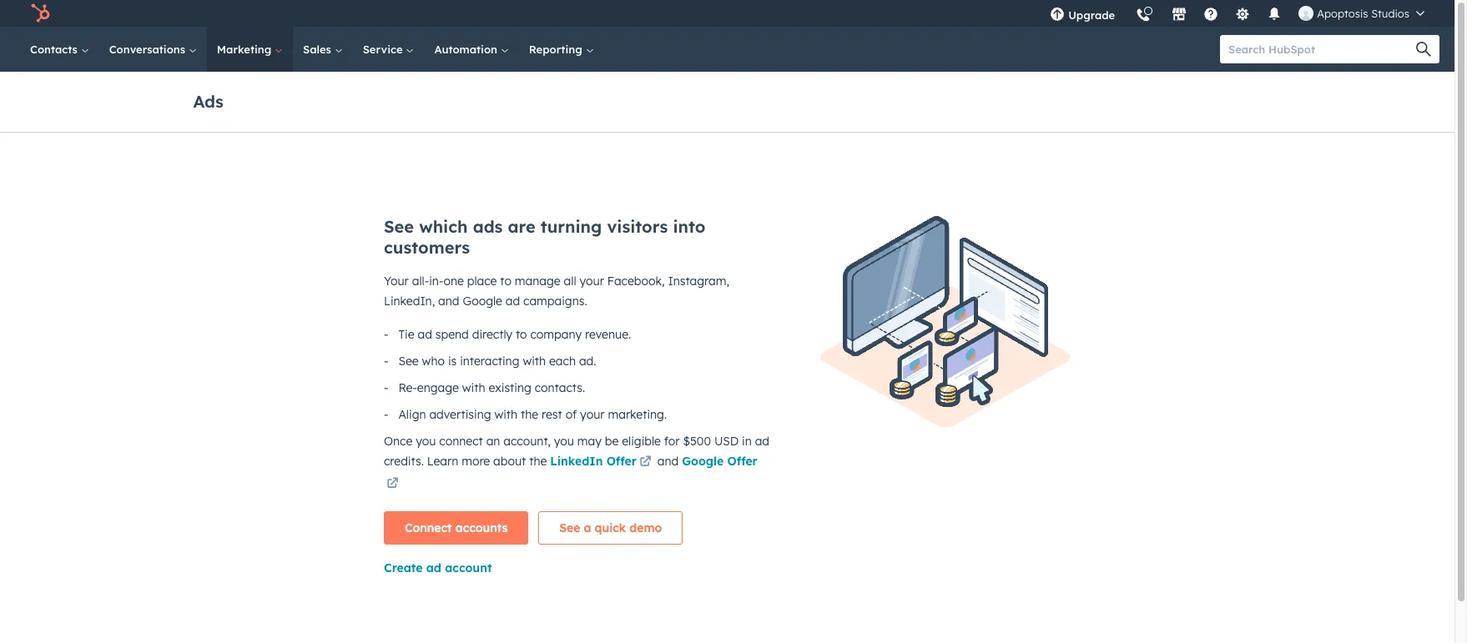 Task type: locate. For each thing, give the bounding box(es) containing it.
0 horizontal spatial with
[[462, 381, 485, 396]]

1 you from the left
[[416, 434, 436, 449]]

linkedin
[[550, 454, 603, 469]]

1 offer from the left
[[607, 454, 637, 469]]

service link
[[353, 27, 424, 72]]

menu
[[1040, 0, 1435, 33]]

ad down manage
[[506, 294, 520, 309]]

0 vertical spatial to
[[500, 274, 512, 289]]

with up 'advertising'
[[462, 381, 485, 396]]

ad right in at the bottom
[[755, 434, 770, 449]]

settings image
[[1236, 8, 1251, 23]]

see for see which ads are turning visitors into customers
[[384, 216, 414, 237]]

the down account,
[[529, 454, 547, 469]]

marketing
[[217, 43, 275, 56]]

apoptosis
[[1317, 7, 1369, 20]]

your right of
[[580, 407, 605, 422]]

for
[[664, 434, 680, 449]]

connect
[[439, 434, 483, 449]]

re-engage with existing contacts.
[[399, 381, 585, 396]]

1 horizontal spatial and
[[654, 454, 682, 469]]

engage
[[417, 381, 459, 396]]

$500
[[683, 434, 711, 449]]

account
[[445, 561, 492, 576]]

2 vertical spatial with
[[494, 407, 518, 422]]

see inside see which ads are turning visitors into customers
[[384, 216, 414, 237]]

offer down in at the bottom
[[727, 454, 758, 469]]

and down the one
[[438, 294, 460, 309]]

1 horizontal spatial google
[[682, 454, 724, 469]]

visitors
[[607, 216, 668, 237]]

create ad account
[[384, 561, 492, 576]]

offer for linkedin offer
[[607, 454, 637, 469]]

1 vertical spatial to
[[516, 327, 527, 342]]

existing
[[489, 381, 532, 396]]

each
[[549, 354, 576, 369]]

see left a
[[559, 521, 580, 536]]

demo
[[630, 521, 662, 536]]

0 horizontal spatial to
[[500, 274, 512, 289]]

usd
[[714, 434, 739, 449]]

re-
[[399, 381, 417, 396]]

customers
[[384, 237, 470, 258]]

google
[[463, 294, 502, 309], [682, 454, 724, 469]]

hubspot image
[[30, 3, 50, 23]]

place
[[467, 274, 497, 289]]

you up the learn
[[416, 434, 436, 449]]

linkedin,
[[384, 294, 435, 309]]

tara schultz image
[[1299, 6, 1314, 21]]

0 vertical spatial google
[[463, 294, 502, 309]]

more
[[462, 454, 490, 469]]

see for see who is interacting with each ad.
[[399, 354, 419, 369]]

0 vertical spatial and
[[438, 294, 460, 309]]

contacts
[[30, 43, 81, 56]]

0 vertical spatial your
[[580, 274, 604, 289]]

linkedin offer
[[550, 454, 637, 469]]

google down $500
[[682, 454, 724, 469]]

you
[[416, 434, 436, 449], [554, 434, 574, 449]]

your right all
[[580, 274, 604, 289]]

connect accounts
[[405, 521, 508, 536]]

1 vertical spatial with
[[462, 381, 485, 396]]

google inside "your all-in-one place to manage all your facebook, instagram, linkedin, and google ad campaigns."
[[463, 294, 502, 309]]

1 vertical spatial and
[[654, 454, 682, 469]]

0 vertical spatial the
[[521, 407, 539, 422]]

your
[[580, 274, 604, 289], [580, 407, 605, 422]]

2 offer from the left
[[727, 454, 758, 469]]

reporting link
[[519, 27, 604, 72]]

0 horizontal spatial offer
[[607, 454, 637, 469]]

tie ad spend directly to company revenue.
[[399, 327, 631, 342]]

link opens in a new window image for linkedin offer
[[640, 457, 651, 469]]

marketing.
[[608, 407, 667, 422]]

google down place
[[463, 294, 502, 309]]

of
[[566, 407, 577, 422]]

may
[[577, 434, 602, 449]]

with
[[523, 354, 546, 369], [462, 381, 485, 396], [494, 407, 518, 422]]

all-
[[412, 274, 429, 289]]

search button
[[1408, 35, 1440, 63]]

2 vertical spatial see
[[559, 521, 580, 536]]

1 horizontal spatial to
[[516, 327, 527, 342]]

1 horizontal spatial offer
[[727, 454, 758, 469]]

and
[[438, 294, 460, 309], [654, 454, 682, 469]]

help image
[[1204, 8, 1219, 23]]

ad inside "your all-in-one place to manage all your facebook, instagram, linkedin, and google ad campaigns."
[[506, 294, 520, 309]]

0 horizontal spatial google
[[463, 294, 502, 309]]

ad
[[506, 294, 520, 309], [418, 327, 432, 342], [755, 434, 770, 449], [426, 561, 442, 576]]

create
[[384, 561, 423, 576]]

an
[[486, 434, 500, 449]]

see
[[384, 216, 414, 237], [399, 354, 419, 369], [559, 521, 580, 536]]

service
[[363, 43, 406, 56]]

0 vertical spatial see
[[384, 216, 414, 237]]

all
[[564, 274, 576, 289]]

see inside see a quick demo button
[[559, 521, 580, 536]]

to right place
[[500, 274, 512, 289]]

and down for
[[654, 454, 682, 469]]

0 vertical spatial with
[[523, 354, 546, 369]]

you up 'linkedin'
[[554, 434, 574, 449]]

link opens in a new window image inside the linkedin offer link
[[640, 457, 651, 469]]

sales link
[[293, 27, 353, 72]]

linkedin offer link
[[550, 453, 654, 473]]

1 vertical spatial google
[[682, 454, 724, 469]]

offer down the be
[[607, 454, 637, 469]]

instagram,
[[668, 274, 729, 289]]

apoptosis studios
[[1317, 7, 1410, 20]]

spend
[[436, 327, 469, 342]]

to right directly at left bottom
[[516, 327, 527, 342]]

1 vertical spatial the
[[529, 454, 547, 469]]

see a quick demo
[[559, 521, 662, 536]]

in
[[742, 434, 752, 449]]

automation link
[[424, 27, 519, 72]]

ad inside once you connect an account, you may be eligible for $500 usd in ad credits. learn more about the
[[755, 434, 770, 449]]

the left rest at the bottom left of page
[[521, 407, 539, 422]]

the
[[521, 407, 539, 422], [529, 454, 547, 469]]

your inside "your all-in-one place to manage all your facebook, instagram, linkedin, and google ad campaigns."
[[580, 274, 604, 289]]

calling icon image
[[1136, 8, 1151, 23]]

0 horizontal spatial and
[[438, 294, 460, 309]]

1 vertical spatial see
[[399, 354, 419, 369]]

1 horizontal spatial with
[[494, 407, 518, 422]]

advertising
[[429, 407, 491, 422]]

facebook,
[[608, 274, 665, 289]]

search image
[[1416, 42, 1432, 57]]

upgrade
[[1069, 8, 1115, 22]]

see a quick demo button
[[539, 512, 683, 545]]

into
[[673, 216, 706, 237]]

quick
[[595, 521, 626, 536]]

2 you from the left
[[554, 434, 574, 449]]

link opens in a new window image
[[640, 457, 651, 469], [387, 475, 399, 495], [387, 478, 399, 491]]

with down existing
[[494, 407, 518, 422]]

see left which
[[384, 216, 414, 237]]

to
[[500, 274, 512, 289], [516, 327, 527, 342]]

see left the who
[[399, 354, 419, 369]]

see who is interacting with each ad.
[[399, 354, 596, 369]]

with left each
[[523, 354, 546, 369]]

link opens in a new window image for google offer
[[387, 478, 399, 491]]

ad right tie at bottom left
[[418, 327, 432, 342]]

0 horizontal spatial you
[[416, 434, 436, 449]]

1 horizontal spatial you
[[554, 434, 574, 449]]



Task type: describe. For each thing, give the bounding box(es) containing it.
about
[[493, 454, 526, 469]]

connect accounts link
[[384, 512, 529, 545]]

ads
[[193, 91, 224, 111]]

who
[[422, 354, 445, 369]]

tie
[[399, 327, 414, 342]]

one
[[444, 274, 464, 289]]

Search HubSpot search field
[[1220, 35, 1425, 63]]

learn
[[427, 454, 458, 469]]

settings link
[[1226, 0, 1261, 27]]

revenue.
[[585, 327, 631, 342]]

menu containing apoptosis studios
[[1040, 0, 1435, 33]]

1 vertical spatial your
[[580, 407, 605, 422]]

are
[[508, 216, 536, 237]]

campaigns.
[[523, 294, 587, 309]]

see which ads are turning visitors into customers
[[384, 216, 706, 258]]

is
[[448, 354, 457, 369]]

the inside once you connect an account, you may be eligible for $500 usd in ad credits. learn more about the
[[529, 454, 547, 469]]

offer for google offer
[[727, 454, 758, 469]]

turning
[[541, 216, 602, 237]]

to inside "your all-in-one place to manage all your facebook, instagram, linkedin, and google ad campaigns."
[[500, 274, 512, 289]]

contacts link
[[20, 27, 99, 72]]

align
[[399, 407, 426, 422]]

marketing link
[[207, 27, 293, 72]]

align advertising with the rest of your marketing.
[[399, 407, 667, 422]]

2 horizontal spatial with
[[523, 354, 546, 369]]

link opens in a new window image
[[640, 453, 651, 473]]

help button
[[1197, 0, 1226, 27]]

which
[[419, 216, 468, 237]]

conversations link
[[99, 27, 207, 72]]

interacting
[[460, 354, 520, 369]]

automation
[[434, 43, 501, 56]]

your all-in-one place to manage all your facebook, instagram, linkedin, and google ad campaigns.
[[384, 274, 729, 309]]

and inside "your all-in-one place to manage all your facebook, instagram, linkedin, and google ad campaigns."
[[438, 294, 460, 309]]

notifications button
[[1261, 0, 1289, 27]]

conversations
[[109, 43, 188, 56]]

be
[[605, 434, 619, 449]]

marketplaces button
[[1162, 0, 1197, 27]]

your
[[384, 274, 409, 289]]

sales
[[303, 43, 334, 56]]

account,
[[504, 434, 551, 449]]

notifications image
[[1267, 8, 1282, 23]]

eligible
[[622, 434, 661, 449]]

credits.
[[384, 454, 424, 469]]

connect
[[405, 521, 452, 536]]

with for the
[[494, 407, 518, 422]]

see for see a quick demo
[[559, 521, 580, 536]]

manage
[[515, 274, 561, 289]]

upgrade image
[[1050, 8, 1065, 23]]

in-
[[429, 274, 444, 289]]

company
[[530, 327, 582, 342]]

once you connect an account, you may be eligible for $500 usd in ad credits. learn more about the
[[384, 434, 770, 469]]

hubspot link
[[20, 3, 63, 23]]

marketplaces image
[[1172, 8, 1187, 23]]

rest
[[542, 407, 562, 422]]

google offer
[[682, 454, 758, 469]]

ad right create
[[426, 561, 442, 576]]

ad.
[[579, 354, 596, 369]]

ads
[[473, 216, 503, 237]]

create ad account button
[[384, 561, 492, 576]]

a
[[584, 521, 591, 536]]

contacts.
[[535, 381, 585, 396]]

apoptosis studios button
[[1289, 0, 1435, 27]]

accounts
[[455, 521, 508, 536]]

studios
[[1372, 7, 1410, 20]]

calling icon button
[[1130, 2, 1158, 26]]

reporting
[[529, 43, 586, 56]]

directly
[[472, 327, 513, 342]]

with for existing
[[462, 381, 485, 396]]

once
[[384, 434, 413, 449]]



Task type: vqa. For each thing, say whether or not it's contained in the screenshot.
Deals "banner"
no



